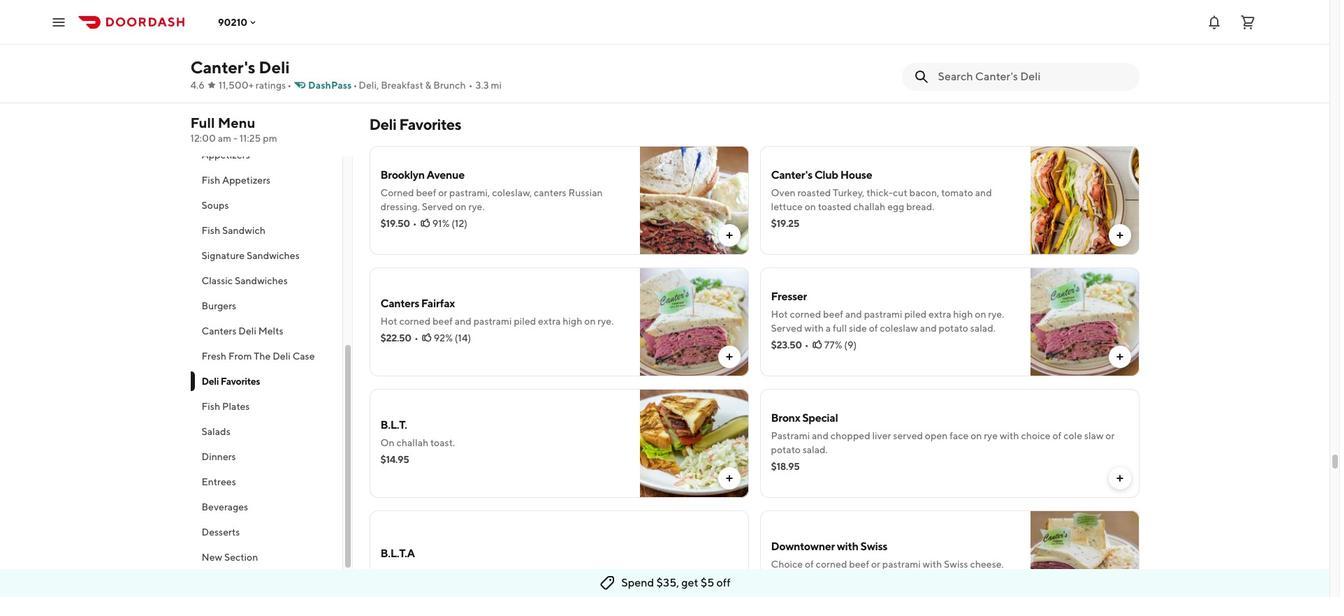Task type: describe. For each thing, give the bounding box(es) containing it.
1 vertical spatial favorites
[[221, 376, 260, 387]]

pastrami,
[[449, 187, 490, 199]]

dinners button
[[190, 445, 342, 470]]

challah inside b.l.t. on challah toast. $14.95
[[397, 438, 429, 449]]

served
[[894, 431, 923, 442]]

corned inside canters fairfax hot corned beef and pastrami piled extra high on rye.
[[399, 316, 431, 327]]

12:00
[[190, 133, 216, 144]]

case
[[293, 351, 315, 362]]

melts
[[258, 326, 284, 337]]

sandwich
[[222, 225, 266, 236]]

dressing.
[[381, 201, 420, 212]]

hot inside the fresser hot corned beef and pastrami piled extra high on rye. served with a full side of coleslaw and potato salad.
[[771, 309, 788, 320]]

beverages button
[[190, 495, 342, 520]]

full menu 12:00 am - 11:25 pm
[[190, 115, 277, 144]]

canter's for canter's deli
[[190, 57, 256, 77]]

menu
[[218, 115, 256, 131]]

russian
[[569, 187, 603, 199]]

spend $35, get $5 off
[[622, 577, 731, 590]]

cole
[[1064, 431, 1083, 442]]

3.3
[[476, 80, 489, 91]]

open menu image
[[50, 14, 67, 30]]

and up side
[[846, 309, 862, 320]]

signature sandwiches button
[[190, 243, 342, 268]]

pastrami inside canters fairfax hot corned beef and pastrami piled extra high on rye.
[[474, 316, 512, 327]]

section
[[224, 552, 258, 563]]

dinners
[[202, 452, 236, 463]]

off
[[717, 577, 731, 590]]

salad. inside bronx special pastrami and chopped liver served open face on rye with choice of cole slaw or potato salad. $18.95
[[803, 445, 828, 456]]

90210 button
[[218, 16, 259, 28]]

11,500+ ratings •
[[219, 80, 292, 91]]

pastrami inside downtowner with swiss choice of corned beef or pastrami with swiss cheese.
[[883, 559, 921, 570]]

0 vertical spatial add item to cart image
[[1115, 59, 1126, 71]]

$14.95
[[381, 454, 409, 466]]

b.l.t. image
[[640, 389, 749, 498]]

0 vertical spatial favorites
[[399, 115, 461, 134]]

club
[[815, 168, 839, 182]]

brooklyn avenue corned beef or pastrami, coleslaw, canters russian dressing. served on rye.
[[381, 168, 603, 212]]

piled inside the fresser hot corned beef and pastrami piled extra high on rye. served with a full side of coleslaw and potato salad.
[[905, 309, 927, 320]]

• for $23.50 •
[[805, 340, 809, 351]]

add item to cart image for canter's club house
[[1115, 230, 1126, 241]]

fairfax
[[421, 297, 455, 310]]

rye. inside the fresser hot corned beef and pastrami piled extra high on rye. served with a full side of coleslaw and potato salad.
[[989, 309, 1005, 320]]

fresser image
[[1031, 268, 1140, 377]]

92%
[[434, 333, 453, 344]]

fish appetizers button
[[190, 168, 342, 193]]

soups
[[202, 200, 229, 211]]

on inside the fresser hot corned beef and pastrami piled extra high on rye. served with a full side of coleslaw and potato salad.
[[975, 309, 987, 320]]

corned
[[381, 187, 414, 199]]

$23.50 •
[[771, 340, 809, 351]]

signature
[[202, 250, 245, 261]]

4.6
[[190, 80, 205, 91]]

fish for fish appetizers
[[202, 175, 220, 186]]

new
[[202, 552, 222, 563]]

or inside bronx special pastrami and chopped liver served open face on rye with choice of cole slaw or potato salad. $18.95
[[1106, 431, 1115, 442]]

• left 3.3
[[469, 80, 473, 91]]

pastrami inside the fresser hot corned beef and pastrami piled extra high on rye. served with a full side of coleslaw and potato salad.
[[864, 309, 903, 320]]

(9)
[[845, 340, 857, 351]]

$19.25
[[771, 218, 800, 229]]

fish for fish plates
[[202, 401, 220, 412]]

and right coleslaw
[[920, 323, 937, 334]]

$35,
[[657, 577, 679, 590]]

coleslaw
[[880, 323, 918, 334]]

hot inside canters fairfax hot corned beef and pastrami piled extra high on rye.
[[381, 316, 397, 327]]

$16.50
[[381, 569, 410, 580]]

$19.50 •
[[381, 218, 417, 229]]

spend
[[622, 577, 655, 590]]

on
[[381, 438, 395, 449]]

extra inside canters fairfax hot corned beef and pastrami piled extra high on rye.
[[538, 316, 561, 327]]

deli right the
[[273, 351, 291, 362]]

beverages
[[202, 502, 248, 513]]

burgers
[[202, 301, 236, 312]]

91%
[[433, 218, 450, 229]]

challah inside canter's club house oven roasted turkey, thick-cut bacon, tomato and lettuce on toasted challah egg bread. $19.25
[[854, 201, 886, 212]]

potato inside the fresser hot corned beef and pastrami piled extra high on rye. served with a full side of coleslaw and potato salad.
[[939, 323, 969, 334]]

liver
[[873, 431, 892, 442]]

bread.
[[907, 201, 935, 212]]

add item to cart image for b.l.t.
[[724, 473, 735, 484]]

toast.
[[431, 438, 455, 449]]

• for $22.50 •
[[414, 333, 419, 344]]

bacon,
[[910, 187, 940, 199]]

mi
[[491, 80, 502, 91]]

$23.50
[[771, 340, 802, 351]]

turkey,
[[833, 187, 865, 199]]

of inside downtowner with swiss choice of corned beef or pastrami with swiss cheese.
[[805, 559, 814, 570]]

fish for fish sandwich
[[202, 225, 220, 236]]

$18.95
[[771, 461, 800, 473]]

on inside brooklyn avenue corned beef or pastrami, coleslaw, canters russian dressing. served on rye.
[[455, 201, 467, 212]]

cheese.
[[971, 559, 1004, 570]]

choice
[[771, 559, 803, 570]]

cut
[[893, 187, 908, 199]]

the
[[254, 351, 271, 362]]

classic
[[202, 275, 233, 287]]

chopped
[[831, 431, 871, 442]]

• for dashpass •
[[353, 80, 357, 91]]

fish sandwich button
[[190, 218, 342, 243]]

toasted
[[818, 201, 852, 212]]

add item to cart image for brooklyn avenue
[[724, 230, 735, 241]]

canters deli melts
[[202, 326, 284, 337]]

canter's for canter's club house oven roasted turkey, thick-cut bacon, tomato and lettuce on toasted challah egg bread. $19.25
[[771, 168, 813, 182]]

canters
[[534, 187, 567, 199]]

b.l.t.
[[381, 419, 407, 432]]

rye
[[984, 431, 998, 442]]

fresh from the deli case
[[202, 351, 315, 362]]

sandwiches for signature sandwiches
[[247, 250, 300, 261]]

side
[[849, 323, 867, 334]]

brunch
[[434, 80, 466, 91]]

thick-
[[867, 187, 893, 199]]

(12)
[[452, 218, 468, 229]]

deli, breakfast & brunch • 3.3 mi
[[359, 80, 502, 91]]

deli up ratings
[[259, 57, 290, 77]]

new section button
[[190, 545, 342, 570]]

beef inside the fresser hot corned beef and pastrami piled extra high on rye. served with a full side of coleslaw and potato salad.
[[823, 309, 844, 320]]

bronx
[[771, 412, 801, 425]]

92% (14)
[[434, 333, 471, 344]]

canters for fairfax
[[381, 297, 419, 310]]

brooklyn
[[381, 168, 425, 182]]

beef inside canters fairfax hot corned beef and pastrami piled extra high on rye.
[[433, 316, 453, 327]]



Task type: vqa. For each thing, say whether or not it's contained in the screenshot.


Task type: locate. For each thing, give the bounding box(es) containing it.
bronx special pastrami and chopped liver served open face on rye with choice of cole slaw or potato salad. $18.95
[[771, 412, 1115, 473]]

extra inside the fresser hot corned beef and pastrami piled extra high on rye. served with a full side of coleslaw and potato salad.
[[929, 309, 952, 320]]

$19.50
[[381, 218, 410, 229]]

1 vertical spatial canter's
[[771, 168, 813, 182]]

hot down 'fresser'
[[771, 309, 788, 320]]

-
[[233, 133, 238, 144]]

appetizers
[[202, 150, 250, 161], [222, 175, 271, 186]]

get
[[682, 577, 699, 590]]

• right $19.50
[[413, 218, 417, 229]]

salads button
[[190, 419, 342, 445]]

served inside brooklyn avenue corned beef or pastrami, coleslaw, canters russian dressing. served on rye.
[[422, 201, 453, 212]]

pastrami
[[864, 309, 903, 320], [474, 316, 512, 327], [883, 559, 921, 570]]

0 vertical spatial or
[[438, 187, 448, 199]]

b.l.t.a
[[381, 547, 415, 561]]

of right side
[[869, 323, 878, 334]]

fish up soups
[[202, 175, 220, 186]]

sandwiches down signature sandwiches button
[[235, 275, 288, 287]]

ratings
[[256, 80, 286, 91]]

entrees
[[202, 477, 236, 488]]

sandwiches
[[247, 250, 300, 261], [235, 275, 288, 287]]

full
[[833, 323, 847, 334]]

$5.50
[[381, 34, 407, 45]]

swiss
[[861, 540, 888, 554], [944, 559, 969, 570]]

deli down the 'fresh'
[[202, 376, 219, 387]]

favorites down deli, breakfast & brunch • 3.3 mi
[[399, 115, 461, 134]]

favorites down from
[[221, 376, 260, 387]]

77%
[[825, 340, 843, 351]]

corned inside downtowner with swiss choice of corned beef or pastrami with swiss cheese.
[[816, 559, 847, 570]]

b.l.t. on challah toast. $14.95
[[381, 419, 455, 466]]

0 vertical spatial challah
[[854, 201, 886, 212]]

pm
[[263, 133, 277, 144]]

1 vertical spatial deli favorites
[[202, 376, 260, 387]]

appetizers down 'am'
[[202, 150, 250, 161]]

piled inside canters fairfax hot corned beef and pastrami piled extra high on rye.
[[514, 316, 536, 327]]

avenue
[[427, 168, 465, 182]]

with inside the fresser hot corned beef and pastrami piled extra high on rye. served with a full side of coleslaw and potato salad.
[[805, 323, 824, 334]]

add item to cart image for fresser
[[1115, 352, 1126, 363]]

dashpass
[[308, 80, 352, 91]]

0 horizontal spatial add item to cart image
[[724, 352, 735, 363]]

0 horizontal spatial deli favorites
[[202, 376, 260, 387]]

2 horizontal spatial of
[[1053, 431, 1062, 442]]

0 vertical spatial served
[[422, 201, 453, 212]]

0 horizontal spatial high
[[563, 316, 583, 327]]

Item Search search field
[[938, 69, 1129, 85]]

on inside bronx special pastrami and chopped liver served open face on rye with choice of cole slaw or potato salad. $18.95
[[971, 431, 982, 442]]

0 horizontal spatial swiss
[[861, 540, 888, 554]]

fish left plates
[[202, 401, 220, 412]]

notification bell image
[[1206, 14, 1223, 30]]

beef inside downtowner with swiss choice of corned beef or pastrami with swiss cheese.
[[849, 559, 870, 570]]

77% (9)
[[825, 340, 857, 351]]

1 vertical spatial salad.
[[803, 445, 828, 456]]

0 horizontal spatial potato
[[771, 445, 801, 456]]

0 horizontal spatial piled
[[514, 316, 536, 327]]

2 vertical spatial fish
[[202, 401, 220, 412]]

0 vertical spatial canter's
[[190, 57, 256, 77]]

sandwiches up 'classic sandwiches' button
[[247, 250, 300, 261]]

pastrami
[[771, 431, 810, 442]]

2 vertical spatial of
[[805, 559, 814, 570]]

• for $19.50 •
[[413, 218, 417, 229]]

0 vertical spatial of
[[869, 323, 878, 334]]

canters fairfax hot corned beef and pastrami piled extra high on rye.
[[381, 297, 614, 327]]

1 horizontal spatial extra
[[929, 309, 952, 320]]

corned down "downtowner"
[[816, 559, 847, 570]]

sandwiches for classic sandwiches
[[235, 275, 288, 287]]

0 horizontal spatial of
[[805, 559, 814, 570]]

with inside bronx special pastrami and chopped liver served open face on rye with choice of cole slaw or potato salad. $18.95
[[1000, 431, 1020, 442]]

on inside canter's club house oven roasted turkey, thick-cut bacon, tomato and lettuce on toasted challah egg bread. $19.25
[[805, 201, 816, 212]]

1 horizontal spatial deli favorites
[[369, 115, 461, 134]]

fish down soups
[[202, 225, 220, 236]]

0 horizontal spatial served
[[422, 201, 453, 212]]

• right $23.50
[[805, 340, 809, 351]]

deli left melts
[[239, 326, 256, 337]]

classic sandwiches button
[[190, 268, 342, 294]]

and up (14)
[[455, 316, 472, 327]]

$22.50
[[381, 333, 412, 344]]

on
[[455, 201, 467, 212], [805, 201, 816, 212], [975, 309, 987, 320], [585, 316, 596, 327], [971, 431, 982, 442]]

2 fish from the top
[[202, 225, 220, 236]]

0 vertical spatial swiss
[[861, 540, 888, 554]]

or inside brooklyn avenue corned beef or pastrami, coleslaw, canters russian dressing. served on rye.
[[438, 187, 448, 199]]

corned down 'fresser'
[[790, 309, 821, 320]]

canter's up 11,500+
[[190, 57, 256, 77]]

and inside canters fairfax hot corned beef and pastrami piled extra high on rye.
[[455, 316, 472, 327]]

0 horizontal spatial challah
[[397, 438, 429, 449]]

downtowner with swiss image
[[1031, 511, 1140, 598]]

$3.95
[[771, 34, 796, 45]]

of left cole on the right
[[1053, 431, 1062, 442]]

rye. inside canters fairfax hot corned beef and pastrami piled extra high on rye.
[[598, 316, 614, 327]]

2 horizontal spatial rye.
[[989, 309, 1005, 320]]

1 horizontal spatial hot
[[771, 309, 788, 320]]

1 horizontal spatial challah
[[854, 201, 886, 212]]

plates
[[222, 401, 250, 412]]

2 vertical spatial or
[[872, 559, 881, 570]]

served up 91%
[[422, 201, 453, 212]]

0 vertical spatial deli favorites
[[369, 115, 461, 134]]

challah down thick-
[[854, 201, 886, 212]]

1 horizontal spatial or
[[872, 559, 881, 570]]

and down special
[[812, 431, 829, 442]]

1 horizontal spatial rye.
[[598, 316, 614, 327]]

1 vertical spatial potato
[[771, 445, 801, 456]]

challah
[[854, 201, 886, 212], [397, 438, 429, 449]]

deli favorites up plates
[[202, 376, 260, 387]]

with left cheese.
[[923, 559, 942, 570]]

0 items, open order cart image
[[1240, 14, 1257, 30]]

of down "downtowner"
[[805, 559, 814, 570]]

• right $22.50
[[414, 333, 419, 344]]

canters down the burgers
[[202, 326, 237, 337]]

0 vertical spatial potato
[[939, 323, 969, 334]]

0 horizontal spatial or
[[438, 187, 448, 199]]

potato right coleslaw
[[939, 323, 969, 334]]

canters for deli
[[202, 326, 237, 337]]

1 vertical spatial challah
[[397, 438, 429, 449]]

0 vertical spatial salad.
[[971, 323, 996, 334]]

or inside downtowner with swiss choice of corned beef or pastrami with swiss cheese.
[[872, 559, 881, 570]]

potato inside bronx special pastrami and chopped liver served open face on rye with choice of cole slaw or potato salad. $18.95
[[771, 445, 801, 456]]

fresser
[[771, 290, 807, 303]]

beef
[[416, 187, 436, 199], [823, 309, 844, 320], [433, 316, 453, 327], [849, 559, 870, 570]]

0 horizontal spatial canter's
[[190, 57, 256, 77]]

appetizers button
[[190, 143, 342, 168]]

salad.
[[971, 323, 996, 334], [803, 445, 828, 456]]

0 horizontal spatial extra
[[538, 316, 561, 327]]

2 horizontal spatial or
[[1106, 431, 1115, 442]]

canters fairfax image
[[640, 268, 749, 377]]

entrees button
[[190, 470, 342, 495]]

1 horizontal spatial add item to cart image
[[1115, 59, 1126, 71]]

1 vertical spatial fish
[[202, 225, 220, 236]]

canters inside canters deli melts button
[[202, 326, 237, 337]]

with right rye
[[1000, 431, 1020, 442]]

hot up $22.50
[[381, 316, 397, 327]]

fresh from the deli case button
[[190, 344, 342, 369]]

1 vertical spatial or
[[1106, 431, 1115, 442]]

0 vertical spatial appetizers
[[202, 150, 250, 161]]

from
[[229, 351, 252, 362]]

breakfast
[[381, 80, 423, 91]]

corned inside the fresser hot corned beef and pastrami piled extra high on rye. served with a full side of coleslaw and potato salad.
[[790, 309, 821, 320]]

1 horizontal spatial canters
[[381, 297, 419, 310]]

canters up "$22.50 •"
[[381, 297, 419, 310]]

11:25
[[240, 133, 261, 144]]

am
[[218, 133, 231, 144]]

deli
[[259, 57, 290, 77], [369, 115, 397, 134], [239, 326, 256, 337], [273, 351, 291, 362], [202, 376, 219, 387]]

1 vertical spatial sandwiches
[[235, 275, 288, 287]]

1 horizontal spatial of
[[869, 323, 878, 334]]

of inside bronx special pastrami and chopped liver served open face on rye with choice of cole slaw or potato salad. $18.95
[[1053, 431, 1062, 442]]

full
[[190, 115, 215, 131]]

served up $23.50
[[771, 323, 803, 334]]

with right "downtowner"
[[837, 540, 859, 554]]

fresh
[[202, 351, 227, 362]]

canters inside canters fairfax hot corned beef and pastrami piled extra high on rye.
[[381, 297, 419, 310]]

corned up "$22.50 •"
[[399, 316, 431, 327]]

downtowner with swiss choice of corned beef or pastrami with swiss cheese.
[[771, 540, 1004, 570]]

and inside canter's club house oven roasted turkey, thick-cut bacon, tomato and lettuce on toasted challah egg bread. $19.25
[[976, 187, 992, 199]]

1 vertical spatial appetizers
[[222, 175, 271, 186]]

lettuce
[[771, 201, 803, 212]]

served inside the fresser hot corned beef and pastrami piled extra high on rye. served with a full side of coleslaw and potato salad.
[[771, 323, 803, 334]]

&
[[425, 80, 432, 91]]

rye. inside brooklyn avenue corned beef or pastrami, coleslaw, canters russian dressing. served on rye.
[[469, 201, 485, 212]]

1 vertical spatial of
[[1053, 431, 1062, 442]]

add item to cart image
[[1115, 59, 1126, 71], [724, 352, 735, 363]]

of inside the fresser hot corned beef and pastrami piled extra high on rye. served with a full side of coleslaw and potato salad.
[[869, 323, 878, 334]]

1 vertical spatial swiss
[[944, 559, 969, 570]]

egg
[[888, 201, 905, 212]]

and right tomato
[[976, 187, 992, 199]]

potato down pastrami
[[771, 445, 801, 456]]

canter's up oven
[[771, 168, 813, 182]]

1 horizontal spatial high
[[954, 309, 973, 320]]

1 horizontal spatial piled
[[905, 309, 927, 320]]

appetizers down appetizers button
[[222, 175, 271, 186]]

• left deli,
[[353, 80, 357, 91]]

0 horizontal spatial favorites
[[221, 376, 260, 387]]

$22.50 •
[[381, 333, 419, 344]]

beef inside brooklyn avenue corned beef or pastrami, coleslaw, canters russian dressing. served on rye.
[[416, 187, 436, 199]]

1 fish from the top
[[202, 175, 220, 186]]

deli down deli,
[[369, 115, 397, 134]]

high inside canters fairfax hot corned beef and pastrami piled extra high on rye.
[[563, 316, 583, 327]]

3 fish from the top
[[202, 401, 220, 412]]

brooklyn avenue image
[[640, 146, 749, 255]]

1 horizontal spatial swiss
[[944, 559, 969, 570]]

challah up $14.95
[[397, 438, 429, 449]]

burgers button
[[190, 294, 342, 319]]

1 horizontal spatial potato
[[939, 323, 969, 334]]

fish plates
[[202, 401, 250, 412]]

1 vertical spatial canters
[[202, 326, 237, 337]]

roasted
[[798, 187, 831, 199]]

add item to cart image
[[724, 230, 735, 241], [1115, 230, 1126, 241], [1115, 352, 1126, 363], [724, 473, 735, 484], [1115, 473, 1126, 484]]

0 vertical spatial canters
[[381, 297, 419, 310]]

on inside canters fairfax hot corned beef and pastrami piled extra high on rye.
[[585, 316, 596, 327]]

0 horizontal spatial salad.
[[803, 445, 828, 456]]

piled
[[905, 309, 927, 320], [514, 316, 536, 327]]

fish plates button
[[190, 394, 342, 419]]

1 vertical spatial served
[[771, 323, 803, 334]]

canters
[[381, 297, 419, 310], [202, 326, 237, 337]]

canter's deli
[[190, 57, 290, 77]]

$5
[[701, 577, 715, 590]]

1 horizontal spatial favorites
[[399, 115, 461, 134]]

canter's club house image
[[1031, 146, 1140, 255]]

0 vertical spatial fish
[[202, 175, 220, 186]]

house
[[841, 168, 873, 182]]

slaw
[[1085, 431, 1104, 442]]

canter's inside canter's club house oven roasted turkey, thick-cut bacon, tomato and lettuce on toasted challah egg bread. $19.25
[[771, 168, 813, 182]]

with left 'a'
[[805, 323, 824, 334]]

face
[[950, 431, 969, 442]]

0 horizontal spatial rye.
[[469, 201, 485, 212]]

salad. inside the fresser hot corned beef and pastrami piled extra high on rye. served with a full side of coleslaw and potato salad.
[[971, 323, 996, 334]]

11,500+
[[219, 80, 254, 91]]

0 horizontal spatial hot
[[381, 316, 397, 327]]

0 vertical spatial sandwiches
[[247, 250, 300, 261]]

• right ratings
[[287, 80, 292, 91]]

downtowner
[[771, 540, 835, 554]]

dashpass •
[[308, 80, 357, 91]]

oven
[[771, 187, 796, 199]]

and
[[976, 187, 992, 199], [846, 309, 862, 320], [455, 316, 472, 327], [920, 323, 937, 334], [812, 431, 829, 442]]

deli favorites down &
[[369, 115, 461, 134]]

1 horizontal spatial served
[[771, 323, 803, 334]]

desserts button
[[190, 520, 342, 545]]

high inside the fresser hot corned beef and pastrami piled extra high on rye. served with a full side of coleslaw and potato salad.
[[954, 309, 973, 320]]

canter's
[[190, 57, 256, 77], [771, 168, 813, 182]]

or
[[438, 187, 448, 199], [1106, 431, 1115, 442], [872, 559, 881, 570]]

coleslaw,
[[492, 187, 532, 199]]

90210
[[218, 16, 248, 28]]

1 horizontal spatial canter's
[[771, 168, 813, 182]]

1 vertical spatial add item to cart image
[[724, 352, 735, 363]]

and inside bronx special pastrami and chopped liver served open face on rye with choice of cole slaw or potato salad. $18.95
[[812, 431, 829, 442]]

0 horizontal spatial canters
[[202, 326, 237, 337]]

signature sandwiches
[[202, 250, 300, 261]]

1 horizontal spatial salad.
[[971, 323, 996, 334]]



